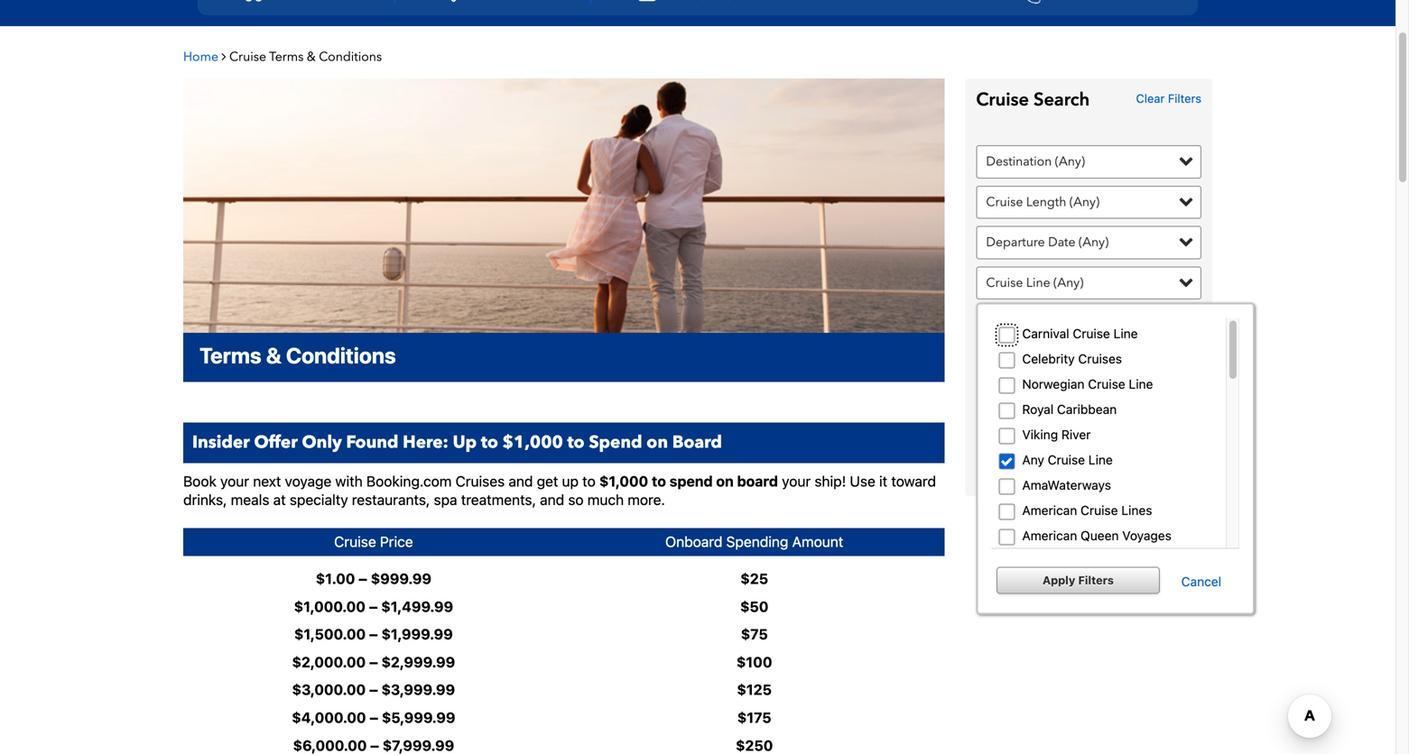 Task type: vqa. For each thing, say whether or not it's contained in the screenshot.
Terms & Conditions
yes



Task type: describe. For each thing, give the bounding box(es) containing it.
cruise price
[[334, 534, 413, 551]]

celebrity
[[1022, 352, 1075, 367]]

specialty
[[290, 492, 348, 509]]

1 your from the left
[[220, 473, 249, 490]]

ship!
[[815, 473, 846, 490]]

line for norwegian cruise line
[[1129, 377, 1153, 392]]

$4,000.00 – $5,999.99
[[292, 710, 455, 727]]

$1,500.00 – $1,999.99
[[294, 626, 453, 643]]

more.
[[628, 492, 665, 509]]

$1.00
[[316, 571, 355, 588]]

0 vertical spatial search
[[1034, 88, 1090, 112]]

onboard spending amount
[[665, 534, 843, 551]]

cruise up destination
[[976, 88, 1029, 112]]

much
[[587, 492, 624, 509]]

) for departure port ( any )
[[1100, 355, 1104, 372]]

book
[[183, 473, 217, 490]]

date
[[1048, 234, 1076, 251]]

1 vertical spatial $1,000
[[599, 473, 648, 490]]

cruise up celebrity cruises on the right of the page
[[1073, 326, 1110, 341]]

it
[[879, 473, 888, 490]]

restaurants,
[[352, 492, 430, 509]]

carnival cruise line
[[1022, 326, 1138, 341]]

– for $4,000.00
[[370, 710, 378, 727]]

any inside dialog
[[1022, 453, 1044, 468]]

viking river
[[1022, 428, 1091, 442]]

clear
[[1136, 92, 1165, 105]]

– for $1.00
[[359, 571, 367, 588]]

board
[[672, 431, 722, 455]]

apply
[[1043, 574, 1075, 587]]

$100
[[737, 654, 772, 671]]

$25
[[741, 571, 768, 588]]

departure for departure date
[[986, 234, 1045, 251]]

home link
[[183, 48, 222, 65]]

$3,000.00
[[292, 682, 366, 699]]

– for $3,000.00
[[369, 682, 378, 699]]

) up cruise length ( any )
[[1081, 153, 1085, 170]]

found
[[346, 431, 399, 455]]

any for cruise ship
[[1059, 315, 1081, 332]]

toward
[[891, 473, 936, 490]]

to right up
[[582, 473, 596, 490]]

cruise up caribbean
[[1088, 377, 1125, 392]]

meals
[[231, 492, 269, 509]]

$1,500.00
[[294, 626, 366, 643]]

so
[[568, 492, 584, 509]]

get
[[537, 473, 558, 490]]

length
[[1026, 194, 1066, 211]]

any up length
[[1059, 153, 1081, 170]]

$1,999.99
[[381, 626, 453, 643]]

and inside your ship! use it toward drinks, meals at specialty restaurants, spa treatments, and so much more.
[[540, 492, 564, 509]]

use
[[850, 473, 876, 490]]

drinks,
[[183, 492, 227, 509]]

apply filters link
[[997, 567, 1160, 595]]

caribbean
[[1057, 402, 1117, 417]]

$999.99
[[371, 571, 432, 588]]

at
[[273, 492, 286, 509]]

) for cruise ship ( any )
[[1081, 315, 1085, 332]]

( for port
[[1074, 355, 1078, 372]]

) for departure date ( any )
[[1105, 234, 1109, 251]]

filters for clear filters
[[1168, 92, 1202, 105]]

cruise line ( any )
[[986, 274, 1084, 292]]

to up 'more.'
[[652, 473, 666, 490]]

celebrity cruises
[[1022, 352, 1122, 367]]

) for cruise line ( any )
[[1080, 274, 1084, 292]]

– for $6,000.00
[[370, 737, 379, 755]]

any cruise line
[[1022, 453, 1113, 468]]

cruise ship ( any )
[[986, 315, 1085, 332]]

1 vertical spatial search
[[1065, 451, 1112, 468]]

insider offer only found here: up to $1,000 to spend on board
[[192, 431, 722, 455]]

next
[[253, 473, 281, 490]]

your ship! use it toward drinks, meals at specialty restaurants, spa treatments, and so much more.
[[183, 473, 936, 509]]

american queen voyages
[[1022, 529, 1172, 544]]

cruise up $1.00 – $999.99
[[334, 534, 376, 551]]

with
[[335, 473, 363, 490]]

terms & conditions image
[[183, 79, 945, 333]]

river
[[1062, 428, 1091, 442]]

cancel button
[[1163, 575, 1240, 590]]

) for cruise length ( any )
[[1096, 194, 1100, 211]]

to right up on the left bottom
[[481, 431, 498, 455]]

amount
[[792, 534, 843, 551]]

– for $1,000.00
[[369, 598, 378, 616]]

line for any cruise line
[[1089, 453, 1113, 468]]

booking.com
[[366, 473, 452, 490]]

norwegian
[[1022, 377, 1085, 392]]

( for length
[[1070, 194, 1073, 211]]

treatments,
[[461, 492, 536, 509]]

$2,999.99
[[381, 654, 455, 671]]

$50
[[740, 598, 769, 616]]

voyages
[[1122, 529, 1172, 544]]

0 vertical spatial &
[[307, 48, 316, 65]]

$3,000.00 – $3,999.99
[[292, 682, 455, 699]]

$6,000.00 – $7,999.99
[[293, 737, 454, 755]]

cruise search
[[976, 88, 1090, 112]]

any for cruise length
[[1073, 194, 1096, 211]]



Task type: locate. For each thing, give the bounding box(es) containing it.
only
[[302, 431, 342, 455]]

any down viking
[[1022, 453, 1044, 468]]

( down date
[[1054, 274, 1057, 292]]

your left ship!
[[782, 473, 811, 490]]

destination
[[986, 153, 1052, 170]]

norwegian cruise line
[[1022, 377, 1153, 392]]

dialog containing carnival cruise line
[[976, 303, 1255, 755]]

filters right apply
[[1078, 574, 1114, 587]]

) right date
[[1105, 234, 1109, 251]]

2 american from the top
[[1022, 529, 1077, 544]]

line up celebrity cruises on the right of the page
[[1114, 326, 1138, 341]]

home
[[183, 48, 218, 65]]

line for carnival cruise line
[[1114, 326, 1138, 341]]

terms right angle right image
[[269, 48, 304, 65]]

– for $1,500.00
[[369, 626, 378, 643]]

american for american cruise lines
[[1022, 503, 1077, 518]]

filters inside clear filters link
[[1168, 92, 1202, 105]]

1 horizontal spatial terms
[[269, 48, 304, 65]]

( for ship
[[1055, 315, 1059, 332]]

american for american queen voyages
[[1022, 529, 1077, 544]]

any up norwegian cruise line
[[1078, 355, 1100, 372]]

$1,000 up "get" at the left bottom of page
[[503, 431, 563, 455]]

– down $4,000.00 – $5,999.99
[[370, 737, 379, 755]]

1 departure from the top
[[986, 234, 1045, 251]]

1 american from the top
[[1022, 503, 1077, 518]]

– down $2,000.00 – $2,999.99
[[369, 682, 378, 699]]

– up $1,500.00 – $1,999.99
[[369, 598, 378, 616]]

0 horizontal spatial terms
[[200, 343, 261, 369]]

1 vertical spatial conditions
[[286, 343, 396, 369]]

)
[[1081, 153, 1085, 170], [1096, 194, 1100, 211], [1105, 234, 1109, 251], [1080, 274, 1084, 292], [1081, 315, 1085, 332], [1100, 355, 1104, 372]]

$5,999.99
[[382, 710, 455, 727]]

– for $2,000.00
[[369, 654, 378, 671]]

american down american cruise lines
[[1022, 529, 1077, 544]]

and left "get" at the left bottom of page
[[509, 473, 533, 490]]

$175
[[737, 710, 772, 727]]

$1,000 up much
[[599, 473, 648, 490]]

1 vertical spatial and
[[540, 492, 564, 509]]

royal caribbean
[[1022, 402, 1117, 417]]

1 vertical spatial filters
[[1078, 574, 1114, 587]]

spend
[[670, 473, 713, 490]]

None search field
[[965, 79, 1212, 497]]

0 vertical spatial cruises
[[1078, 352, 1122, 367]]

filters right clear
[[1168, 92, 1202, 105]]

angle right image
[[222, 50, 226, 63]]

( for line
[[1054, 274, 1057, 292]]

spend
[[589, 431, 642, 455]]

( right date
[[1079, 234, 1083, 251]]

royal
[[1022, 402, 1054, 417]]

$125
[[737, 682, 772, 699]]

port
[[1048, 355, 1071, 372]]

1 vertical spatial on
[[716, 473, 734, 490]]

search
[[1034, 88, 1090, 112], [1065, 451, 1112, 468]]

$4,000.00
[[292, 710, 366, 727]]

up
[[562, 473, 579, 490]]

$6,000.00
[[293, 737, 367, 755]]

cruises up norwegian cruise line
[[1078, 352, 1122, 367]]

0 vertical spatial american
[[1022, 503, 1077, 518]]

0 horizontal spatial and
[[509, 473, 533, 490]]

– up $2,000.00 – $2,999.99
[[369, 626, 378, 643]]

amawaterways
[[1022, 478, 1111, 493]]

cruise
[[229, 48, 266, 65], [976, 88, 1029, 112], [986, 194, 1023, 211], [986, 274, 1023, 292], [986, 315, 1023, 332], [1073, 326, 1110, 341], [1088, 377, 1125, 392], [1048, 453, 1085, 468], [1081, 503, 1118, 518], [334, 534, 376, 551]]

–
[[359, 571, 367, 588], [369, 598, 378, 616], [369, 626, 378, 643], [369, 654, 378, 671], [369, 682, 378, 699], [370, 710, 378, 727], [370, 737, 379, 755]]

ship
[[1026, 315, 1052, 332]]

filters inside apply filters link
[[1078, 574, 1114, 587]]

any for departure date
[[1083, 234, 1105, 251]]

search link
[[976, 435, 1202, 486]]

1 vertical spatial terms
[[200, 343, 261, 369]]

$1,000
[[503, 431, 563, 455], [599, 473, 648, 490]]

$2,000.00 – $2,999.99
[[292, 654, 455, 671]]

2 departure from the top
[[986, 355, 1045, 372]]

1 horizontal spatial filters
[[1168, 92, 1202, 105]]

any for cruise line
[[1057, 274, 1080, 292]]

cancel
[[1181, 575, 1222, 590]]

1 vertical spatial cruises
[[456, 473, 505, 490]]

any right ship
[[1059, 315, 1081, 332]]

to up up
[[567, 431, 585, 455]]

cruise up amawaterways
[[1048, 453, 1085, 468]]

price
[[380, 534, 413, 551]]

your inside your ship! use it toward drinks, meals at specialty restaurants, spa treatments, and so much more.
[[782, 473, 811, 490]]

departure down carnival
[[986, 355, 1045, 372]]

1 horizontal spatial cruises
[[1078, 352, 1122, 367]]

0 horizontal spatial your
[[220, 473, 249, 490]]

apply filters
[[1043, 574, 1114, 587]]

offer
[[254, 431, 298, 455]]

( right port
[[1074, 355, 1078, 372]]

queen
[[1081, 529, 1119, 544]]

$1,499.99
[[381, 598, 453, 616]]

0 vertical spatial on
[[647, 431, 668, 455]]

cruise terms & conditions
[[229, 48, 382, 65]]

& right angle right image
[[307, 48, 316, 65]]

( right ship
[[1055, 315, 1059, 332]]

$2,000.00
[[292, 654, 366, 671]]

( right destination
[[1055, 153, 1059, 170]]

voyage
[[285, 473, 332, 490]]

1 vertical spatial &
[[266, 343, 281, 369]]

& up "offer"
[[266, 343, 281, 369]]

0 vertical spatial conditions
[[319, 48, 382, 65]]

0 horizontal spatial on
[[647, 431, 668, 455]]

departure
[[986, 234, 1045, 251], [986, 355, 1045, 372]]

terms up the insider
[[200, 343, 261, 369]]

any
[[1059, 153, 1081, 170], [1073, 194, 1096, 211], [1083, 234, 1105, 251], [1057, 274, 1080, 292], [1059, 315, 1081, 332], [1078, 355, 1100, 372], [1022, 453, 1044, 468]]

insider
[[192, 431, 250, 455]]

line down carnival cruise line on the right of the page
[[1129, 377, 1153, 392]]

) up carnival cruise line on the right of the page
[[1080, 274, 1084, 292]]

– up $6,000.00 – $7,999.99
[[370, 710, 378, 727]]

spending
[[726, 534, 788, 551]]

cruises up the treatments,
[[456, 473, 505, 490]]

1 vertical spatial american
[[1022, 529, 1077, 544]]

departure port ( any )
[[986, 355, 1104, 372]]

filters
[[1168, 92, 1202, 105], [1078, 574, 1114, 587]]

$7,999.99
[[383, 737, 454, 755]]

$250
[[736, 737, 773, 755]]

departure for departure port
[[986, 355, 1045, 372]]

1 horizontal spatial on
[[716, 473, 734, 490]]

( right length
[[1070, 194, 1073, 211]]

any for departure port
[[1078, 355, 1100, 372]]

your up meals
[[220, 473, 249, 490]]

1 horizontal spatial &
[[307, 48, 316, 65]]

0 horizontal spatial $1,000
[[503, 431, 563, 455]]

– up $3,000.00 – $3,999.99
[[369, 654, 378, 671]]

terms & conditions
[[200, 343, 396, 369]]

lines
[[1122, 503, 1152, 518]]

0 horizontal spatial filters
[[1078, 574, 1114, 587]]

line up ship
[[1026, 274, 1051, 292]]

any right date
[[1083, 234, 1105, 251]]

spa
[[434, 492, 457, 509]]

board
[[737, 473, 778, 490]]

american
[[1022, 503, 1077, 518], [1022, 529, 1077, 544]]

american down amawaterways
[[1022, 503, 1077, 518]]

any right length
[[1073, 194, 1096, 211]]

2 your from the left
[[782, 473, 811, 490]]

$3,999.99
[[381, 682, 455, 699]]

cruise up cruise ship ( any )
[[986, 274, 1023, 292]]

departure date ( any )
[[986, 234, 1109, 251]]

cruise length ( any )
[[986, 194, 1100, 211]]

line down river
[[1089, 453, 1113, 468]]

cruise right angle right image
[[229, 48, 266, 65]]

clear filters link
[[1136, 89, 1202, 108]]

1 horizontal spatial your
[[782, 473, 811, 490]]

$1,000.00
[[294, 598, 366, 616]]

conditions
[[319, 48, 382, 65], [286, 343, 396, 369]]

viking
[[1022, 428, 1058, 442]]

your
[[220, 473, 249, 490], [782, 473, 811, 490]]

and down "get" at the left bottom of page
[[540, 492, 564, 509]]

) up celebrity cruises on the right of the page
[[1081, 315, 1085, 332]]

up
[[453, 431, 477, 455]]

0 vertical spatial departure
[[986, 234, 1045, 251]]

departure up 'cruise line ( any )'
[[986, 234, 1045, 251]]

to
[[481, 431, 498, 455], [567, 431, 585, 455], [582, 473, 596, 490], [652, 473, 666, 490]]

– right "$1.00"
[[359, 571, 367, 588]]

cruise left ship
[[986, 315, 1023, 332]]

$75
[[741, 626, 768, 643]]

book your next voyage with booking.com cruises and get up to $1,000 to spend on board
[[183, 473, 778, 490]]

search down river
[[1065, 451, 1112, 468]]

$1,000.00 – $1,499.99
[[294, 598, 453, 616]]

dialog
[[976, 303, 1255, 755]]

filters for apply filters
[[1078, 574, 1114, 587]]

0 horizontal spatial &
[[266, 343, 281, 369]]

here:
[[403, 431, 449, 455]]

on
[[647, 431, 668, 455], [716, 473, 734, 490]]

1 vertical spatial departure
[[986, 355, 1045, 372]]

0 vertical spatial and
[[509, 473, 533, 490]]

cruise left length
[[986, 194, 1023, 211]]

destination ( any )
[[986, 153, 1085, 170]]

) up norwegian cruise line
[[1100, 355, 1104, 372]]

clear filters
[[1136, 92, 1202, 105]]

travel menu navigation
[[198, 0, 1198, 15]]

) right length
[[1096, 194, 1100, 211]]

( for date
[[1079, 234, 1083, 251]]

carnival
[[1022, 326, 1069, 341]]

0 vertical spatial terms
[[269, 48, 304, 65]]

none search field containing cruise search
[[965, 79, 1212, 497]]

1 horizontal spatial $1,000
[[599, 473, 648, 490]]

search up destination ( any )
[[1034, 88, 1090, 112]]

0 horizontal spatial cruises
[[456, 473, 505, 490]]

any down date
[[1057, 274, 1080, 292]]

1 horizontal spatial and
[[540, 492, 564, 509]]

cruise up queen
[[1081, 503, 1118, 518]]

0 vertical spatial $1,000
[[503, 431, 563, 455]]

0 vertical spatial filters
[[1168, 92, 1202, 105]]



